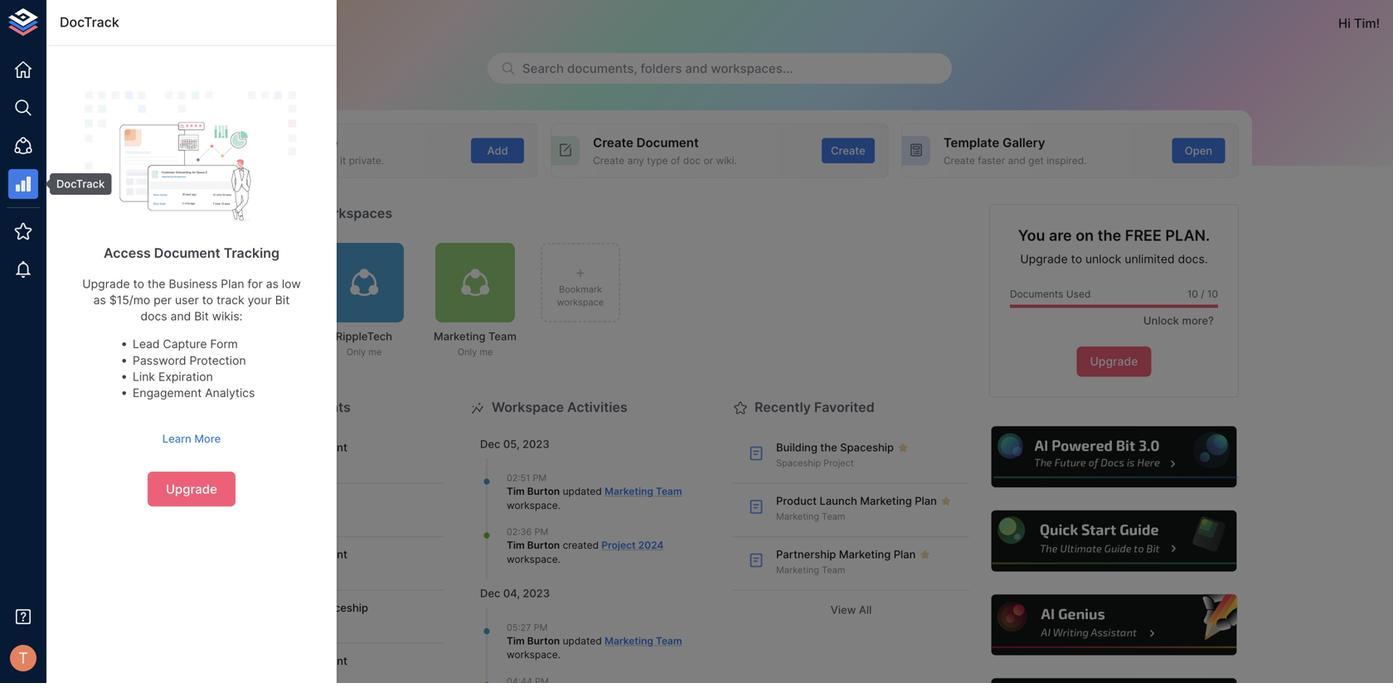 Task type: describe. For each thing, give the bounding box(es) containing it.
workspace for 02:51 pm tim burton updated marketing team workspace .
[[507, 499, 558, 511]]

view all
[[831, 603, 872, 616]]

2 vertical spatial plan
[[894, 548, 916, 561]]

0 vertical spatial building
[[776, 441, 817, 454]]

4 help image from the top
[[989, 676, 1239, 683]]

gallery
[[1002, 135, 1045, 150]]

10 / 10
[[1187, 288, 1218, 300]]

low
[[282, 277, 301, 291]]

create document create any type of doc or wiki.
[[593, 135, 737, 166]]

04,
[[503, 587, 520, 600]]

view
[[831, 603, 856, 616]]

free
[[1125, 226, 1162, 245]]

unlimited
[[1125, 252, 1175, 266]]

plan.
[[1165, 226, 1210, 245]]

t button
[[5, 640, 41, 677]]

recently
[[755, 399, 811, 415]]

partnership
[[776, 548, 836, 561]]

marketing team link for 05:27 pm tim burton updated marketing team workspace .
[[605, 635, 682, 647]]

access
[[104, 245, 151, 261]]

pm for 05:27 pm tim burton updated marketing team workspace .
[[534, 622, 548, 633]]

2 untitled document link from the top
[[207, 537, 444, 591]]

only for project
[[235, 347, 255, 358]]

document down 'recent documents'
[[294, 441, 347, 454]]

unlock more?
[[1143, 314, 1214, 327]]

documents,
[[567, 61, 637, 76]]

user
[[175, 293, 199, 307]]

pm for 02:51 pm tim burton updated marketing team workspace .
[[533, 473, 547, 484]]

and inside template gallery create faster and get inspired.
[[1008, 154, 1026, 166]]

marketing team only me
[[434, 330, 517, 358]]

unlock more? button
[[1134, 308, 1218, 334]]

launch
[[820, 495, 857, 507]]

tim right hi
[[1354, 16, 1376, 31]]

create inside template gallery create faster and get inspired.
[[943, 154, 975, 166]]

recent
[[229, 399, 274, 415]]

workspace for 05:27 pm tim burton updated marketing team workspace .
[[507, 649, 558, 661]]

wikis:
[[212, 309, 243, 323]]

05:27
[[507, 622, 531, 633]]

project 2024 link
[[601, 539, 664, 551]]

project inside 02:36 pm tim burton created project 2024 workspace .
[[601, 539, 636, 551]]

engagement
[[133, 386, 202, 400]]

r
[[66, 16, 73, 30]]

0 vertical spatial documents
[[1010, 288, 1063, 300]]

plan inside upgrade to the business plan for as low as $15/mo per user to track your bit docs and bit wikis:
[[221, 277, 244, 291]]

more
[[194, 432, 221, 445]]

02:51 pm tim burton updated marketing team workspace .
[[507, 473, 682, 511]]

marketing team link for 02:51 pm tim burton updated marketing team workspace .
[[605, 486, 682, 498]]

document up the business
[[154, 245, 220, 261]]

template gallery create faster and get inspired.
[[943, 135, 1087, 166]]

on
[[1076, 226, 1094, 245]]

workspace activities
[[492, 399, 627, 415]]

view all button
[[733, 597, 969, 623]]

learn more button
[[158, 426, 225, 452]]

you are on the free plan. upgrade to unlock unlimited docs.
[[1018, 226, 1210, 266]]

2 untitled from the top
[[250, 548, 291, 561]]

upgrade to the business plan for as low as $15/mo per user to track your bit docs and bit wikis:
[[82, 277, 301, 323]]

team inside 05:27 pm tim burton updated marketing team workspace .
[[656, 635, 682, 647]]

folders
[[641, 61, 682, 76]]

. for 02:36 pm tim burton created project 2024 workspace .
[[558, 553, 561, 565]]

1 horizontal spatial upgrade button
[[1077, 347, 1151, 377]]

wiki.
[[716, 154, 737, 166]]

0 horizontal spatial as
[[93, 293, 106, 307]]

tim for 02:36 pm tim burton created project 2024 workspace .
[[507, 539, 525, 551]]

add button
[[471, 138, 524, 163]]

activities
[[567, 399, 627, 415]]

dec for dec 05, 2023
[[480, 438, 500, 451]]

documents used
[[1010, 288, 1091, 300]]

project 4 only me
[[230, 330, 276, 358]]

2 untitled document from the top
[[250, 548, 347, 561]]

access document tracking
[[104, 245, 279, 261]]

burton for 05:27 pm tim burton updated marketing team workspace .
[[527, 635, 560, 647]]

1 untitled from the top
[[250, 441, 291, 454]]

and inside button
[[685, 61, 708, 76]]

analytics
[[205, 386, 255, 400]]

upgrade down learn more button
[[166, 482, 217, 497]]

me for marketing
[[480, 347, 493, 358]]

me for project
[[257, 347, 271, 358]]

you
[[1018, 226, 1045, 245]]

dec 04, 2023
[[480, 587, 550, 600]]

1 vertical spatial project
[[823, 458, 854, 469]]

4
[[269, 330, 276, 343]]

hi tim !
[[1338, 16, 1380, 31]]

upgrade inside upgrade to the business plan for as low as $15/mo per user to track your bit docs and bit wikis:
[[82, 277, 130, 291]]

product
[[776, 495, 817, 507]]

private.
[[349, 154, 384, 166]]

marketing team for product
[[776, 511, 845, 522]]

2024
[[638, 539, 664, 551]]

per
[[154, 293, 172, 307]]

burton for 02:36 pm tim burton created project 2024 workspace .
[[527, 539, 560, 551]]

business
[[169, 277, 218, 291]]

only inside the rippletech only me
[[346, 347, 366, 358]]

building the spaceship link
[[207, 591, 444, 644]]

make
[[312, 154, 337, 166]]

1 10 from the left
[[1187, 288, 1198, 300]]

tracking
[[224, 245, 279, 261]]

for
[[248, 277, 263, 291]]

only for marketing
[[457, 347, 477, 358]]

tim for 05:27 pm tim burton updated marketing team workspace .
[[507, 635, 525, 647]]

rogue enterprises
[[86, 16, 197, 31]]

form
[[210, 337, 238, 351]]

and inside upgrade to the business plan for as low as $15/mo per user to track your bit docs and bit wikis:
[[170, 309, 191, 323]]

0 vertical spatial building the spaceship
[[776, 441, 894, 454]]

search documents, folders and workspaces...
[[522, 61, 793, 76]]

favorited
[[814, 399, 875, 415]]

hi
[[1338, 16, 1351, 31]]

document inside create document create any type of doc or wiki.
[[637, 135, 699, 150]]

create inside button
[[831, 144, 865, 157]]

marketing team for partnership
[[776, 565, 845, 575]]

/
[[1201, 288, 1204, 300]]

partnership marketing plan
[[776, 548, 916, 561]]

more?
[[1182, 314, 1214, 327]]

docs.
[[1178, 252, 1208, 266]]

marketing inside the marketing team only me
[[434, 330, 486, 343]]

template
[[943, 135, 999, 150]]

upgrade inside you are on the free plan. upgrade to unlock unlimited docs.
[[1020, 252, 1068, 266]]

created
[[563, 539, 599, 551]]

password
[[133, 353, 186, 368]]

any
[[627, 154, 644, 166]]

unlock
[[1085, 252, 1121, 266]]

open
[[1185, 144, 1212, 157]]

to inside you are on the free plan. upgrade to unlock unlimited docs.
[[1071, 252, 1082, 266]]

$15/mo
[[109, 293, 150, 307]]

1 horizontal spatial spaceship
[[776, 458, 821, 469]]



Task type: vqa. For each thing, say whether or not it's contained in the screenshot.
place
no



Task type: locate. For each thing, give the bounding box(es) containing it.
3 me from the left
[[480, 347, 493, 358]]

recently favorited
[[755, 399, 875, 415]]

. for 02:51 pm tim burton updated marketing team workspace .
[[558, 499, 561, 511]]

1 vertical spatial building the spaceship
[[250, 601, 368, 614]]

1 updated from the top
[[563, 486, 602, 498]]

3 only from the left
[[457, 347, 477, 358]]

dec for dec 04, 2023
[[480, 587, 500, 600]]

bit down user
[[194, 309, 209, 323]]

2 10 from the left
[[1207, 288, 1218, 300]]

. inside 02:36 pm tim burton created project 2024 workspace .
[[558, 553, 561, 565]]

!
[[1376, 16, 1380, 31]]

document
[[637, 135, 699, 150], [154, 245, 220, 261], [294, 441, 347, 454], [294, 548, 347, 561], [294, 655, 347, 668]]

add workspace collaborate or make it private.
[[243, 135, 384, 166]]

project up launch
[[823, 458, 854, 469]]

0 horizontal spatial building the spaceship
[[250, 601, 368, 614]]

1 only from the left
[[235, 347, 255, 358]]

. inside 02:51 pm tim burton updated marketing team workspace .
[[558, 499, 561, 511]]

1 horizontal spatial as
[[266, 277, 279, 291]]

workspace up make
[[270, 135, 338, 150]]

0 vertical spatial bit
[[275, 293, 290, 307]]

burton inside 02:51 pm tim burton updated marketing team workspace .
[[527, 486, 560, 498]]

workspace down bookmark
[[557, 297, 604, 308]]

1 or from the left
[[300, 154, 309, 166]]

untitled document up building the spaceship link
[[250, 548, 347, 561]]

burton inside 05:27 pm tim burton updated marketing team workspace .
[[527, 635, 560, 647]]

0 horizontal spatial project
[[230, 330, 266, 343]]

workspace down 02:36
[[507, 553, 558, 565]]

workspace for 02:36 pm tim burton created project 2024 workspace .
[[507, 553, 558, 565]]

me inside the marketing team only me
[[480, 347, 493, 358]]

2 burton from the top
[[527, 539, 560, 551]]

2 vertical spatial .
[[558, 649, 561, 661]]

0 vertical spatial marketing team
[[776, 511, 845, 522]]

2 vertical spatial project
[[601, 539, 636, 551]]

create button
[[822, 138, 875, 163]]

2 horizontal spatial project
[[823, 458, 854, 469]]

add inside button
[[487, 144, 508, 157]]

lead
[[133, 337, 160, 351]]

doc
[[683, 154, 701, 166]]

or inside create document create any type of doc or wiki.
[[704, 154, 713, 166]]

pm inside 02:36 pm tim burton created project 2024 workspace .
[[534, 527, 548, 537]]

3 help image from the top
[[989, 592, 1239, 658]]

2 vertical spatial and
[[170, 309, 191, 323]]

1 vertical spatial plan
[[915, 495, 937, 507]]

1 dec from the top
[[480, 438, 500, 451]]

and down user
[[170, 309, 191, 323]]

0 horizontal spatial bit
[[194, 309, 209, 323]]

or inside add workspace collaborate or make it private.
[[300, 154, 309, 166]]

2 horizontal spatial to
[[1071, 252, 1082, 266]]

1 horizontal spatial to
[[202, 293, 213, 307]]

3 untitled document from the top
[[250, 655, 347, 668]]

1 vertical spatial pm
[[534, 527, 548, 537]]

burton down 05:27
[[527, 635, 560, 647]]

pm inside 05:27 pm tim burton updated marketing team workspace .
[[534, 622, 548, 633]]

upgrade
[[1020, 252, 1068, 266], [82, 277, 130, 291], [1090, 355, 1138, 369], [166, 482, 217, 497]]

0 vertical spatial updated
[[563, 486, 602, 498]]

or right doc
[[704, 154, 713, 166]]

burton inside 02:36 pm tim burton created project 2024 workspace .
[[527, 539, 560, 551]]

the inside you are on the free plan. upgrade to unlock unlimited docs.
[[1097, 226, 1121, 245]]

0 horizontal spatial add
[[243, 135, 267, 150]]

enterprises
[[128, 16, 197, 31]]

tim for 02:51 pm tim burton updated marketing team workspace .
[[507, 486, 525, 498]]

1 vertical spatial untitled document link
[[207, 537, 444, 591]]

search
[[522, 61, 564, 76]]

bookmark workspace button
[[541, 243, 620, 323]]

to down on
[[1071, 252, 1082, 266]]

0 vertical spatial plan
[[221, 277, 244, 291]]

team inside 02:51 pm tim burton updated marketing team workspace .
[[656, 486, 682, 498]]

0 horizontal spatial and
[[170, 309, 191, 323]]

1 vertical spatial as
[[93, 293, 106, 307]]

2 vertical spatial pm
[[534, 622, 548, 633]]

0 horizontal spatial or
[[300, 154, 309, 166]]

workspace inside add workspace collaborate or make it private.
[[270, 135, 338, 150]]

10 right /
[[1207, 288, 1218, 300]]

2 horizontal spatial spaceship
[[840, 441, 894, 454]]

project left 4
[[230, 330, 266, 343]]

1 horizontal spatial documents
[[1010, 288, 1063, 300]]

used
[[1066, 288, 1091, 300]]

2 vertical spatial untitled document link
[[207, 644, 444, 683]]

2 . from the top
[[558, 553, 561, 565]]

2 help image from the top
[[989, 508, 1239, 574]]

as right for
[[266, 277, 279, 291]]

bookmark
[[559, 284, 602, 295]]

1 vertical spatial marketing team link
[[605, 635, 682, 647]]

2 vertical spatial untitled
[[250, 655, 291, 668]]

1 vertical spatial building
[[250, 601, 292, 614]]

tim down 05:27
[[507, 635, 525, 647]]

workspace inside 02:36 pm tim burton created project 2024 workspace .
[[507, 553, 558, 565]]

1 horizontal spatial and
[[685, 61, 708, 76]]

2 vertical spatial untitled document
[[250, 655, 347, 668]]

burton down 02:36
[[527, 539, 560, 551]]

workspace inside 02:51 pm tim burton updated marketing team workspace .
[[507, 499, 558, 511]]

. for 05:27 pm tim burton updated marketing team workspace .
[[558, 649, 561, 661]]

1 horizontal spatial project
[[601, 539, 636, 551]]

rippletech only me
[[336, 330, 392, 358]]

link
[[133, 370, 155, 384]]

all
[[859, 603, 872, 616]]

1 horizontal spatial building the spaceship
[[776, 441, 894, 454]]

2 horizontal spatial only
[[457, 347, 477, 358]]

rippletech
[[336, 330, 392, 343]]

1 vertical spatial workspace
[[492, 399, 564, 415]]

capture
[[163, 337, 207, 351]]

tim down 02:36
[[507, 539, 525, 551]]

1 help image from the top
[[989, 424, 1239, 490]]

the inside upgrade to the business plan for as low as $15/mo per user to track your bit docs and bit wikis:
[[148, 277, 165, 291]]

2 vertical spatial burton
[[527, 635, 560, 647]]

dec
[[480, 438, 500, 451], [480, 587, 500, 600]]

bit down low
[[275, 293, 290, 307]]

workspace inside 05:27 pm tim burton updated marketing team workspace .
[[507, 649, 558, 661]]

docs
[[141, 309, 167, 323]]

2 only from the left
[[346, 347, 366, 358]]

1 untitled document link from the top
[[207, 430, 444, 484]]

dec left 04,
[[480, 587, 500, 600]]

track
[[216, 293, 244, 307]]

spaceship project
[[776, 458, 854, 469]]

0 vertical spatial to
[[1071, 252, 1082, 266]]

and down the gallery
[[1008, 154, 1026, 166]]

0 vertical spatial dec
[[480, 438, 500, 451]]

and right folders
[[685, 61, 708, 76]]

1 vertical spatial spaceship
[[776, 458, 821, 469]]

bookmarked
[[229, 205, 310, 221]]

project inside project 4 only me
[[230, 330, 266, 343]]

me inside project 4 only me
[[257, 347, 271, 358]]

0 horizontal spatial documents
[[277, 399, 351, 415]]

1 horizontal spatial me
[[368, 347, 382, 358]]

2 horizontal spatial me
[[480, 347, 493, 358]]

0 vertical spatial .
[[558, 499, 561, 511]]

1 vertical spatial untitled
[[250, 548, 291, 561]]

2023 right 04,
[[523, 587, 550, 600]]

upgrade up $15/mo
[[82, 277, 130, 291]]

0 horizontal spatial upgrade button
[[148, 472, 235, 507]]

0 vertical spatial burton
[[527, 486, 560, 498]]

lead capture form password protection link expiration engagement analytics
[[133, 337, 255, 400]]

burton
[[527, 486, 560, 498], [527, 539, 560, 551], [527, 635, 560, 647]]

marketing team down partnership
[[776, 565, 845, 575]]

1 vertical spatial bit
[[194, 309, 209, 323]]

1 vertical spatial untitled document
[[250, 548, 347, 561]]

workspaces
[[313, 205, 392, 221]]

product launch marketing plan
[[776, 495, 937, 507]]

1 vertical spatial documents
[[277, 399, 351, 415]]

2 horizontal spatial and
[[1008, 154, 1026, 166]]

or left make
[[300, 154, 309, 166]]

3 untitled document link from the top
[[207, 644, 444, 683]]

2023 for dec 05, 2023
[[522, 438, 550, 451]]

updated inside 05:27 pm tim burton updated marketing team workspace .
[[563, 635, 602, 647]]

to right user
[[202, 293, 213, 307]]

recent documents
[[229, 399, 351, 415]]

document down building the spaceship link
[[294, 655, 347, 668]]

0 vertical spatial marketing team link
[[605, 486, 682, 498]]

2 dec from the top
[[480, 587, 500, 600]]

dec 05, 2023
[[480, 438, 550, 451]]

me
[[257, 347, 271, 358], [368, 347, 382, 358], [480, 347, 493, 358]]

0 horizontal spatial building
[[250, 601, 292, 614]]

tim inside 02:36 pm tim burton created project 2024 workspace .
[[507, 539, 525, 551]]

add for add
[[487, 144, 508, 157]]

workspace inside button
[[557, 297, 604, 308]]

me inside the rippletech only me
[[368, 347, 382, 358]]

pm for 02:36 pm tim burton created project 2024 workspace .
[[534, 527, 548, 537]]

updated for 05:27 pm tim burton updated marketing team workspace .
[[563, 635, 602, 647]]

0 vertical spatial project
[[230, 330, 266, 343]]

upgrade button
[[1077, 347, 1151, 377], [148, 472, 235, 507]]

0 horizontal spatial spaceship
[[314, 601, 368, 614]]

learn more
[[162, 432, 221, 445]]

0 vertical spatial doctrack
[[60, 14, 119, 30]]

workspace up dec 05, 2023
[[492, 399, 564, 415]]

doctrack inside "tooltip"
[[56, 177, 105, 190]]

workspaces...
[[711, 61, 793, 76]]

tim inside 02:51 pm tim burton updated marketing team workspace .
[[507, 486, 525, 498]]

1 vertical spatial dec
[[480, 587, 500, 600]]

your
[[248, 293, 272, 307]]

get
[[1028, 154, 1044, 166]]

2023 right 05,
[[522, 438, 550, 451]]

0 vertical spatial 2023
[[522, 438, 550, 451]]

1 vertical spatial doctrack
[[56, 177, 105, 190]]

unlock
[[1143, 314, 1179, 327]]

marketing team down product
[[776, 511, 845, 522]]

add inside add workspace collaborate or make it private.
[[243, 135, 267, 150]]

upgrade down you
[[1020, 252, 1068, 266]]

1 horizontal spatial add
[[487, 144, 508, 157]]

1 me from the left
[[257, 347, 271, 358]]

updated for 02:51 pm tim burton updated marketing team workspace .
[[563, 486, 602, 498]]

2 or from the left
[[704, 154, 713, 166]]

1 vertical spatial .
[[558, 553, 561, 565]]

2 marketing team from the top
[[776, 565, 845, 575]]

workspace up 02:36
[[507, 499, 558, 511]]

marketing inside 05:27 pm tim burton updated marketing team workspace .
[[605, 635, 653, 647]]

pm
[[533, 473, 547, 484], [534, 527, 548, 537], [534, 622, 548, 633]]

1 horizontal spatial bit
[[275, 293, 290, 307]]

1 untitled document from the top
[[250, 441, 347, 454]]

2 vertical spatial spaceship
[[314, 601, 368, 614]]

1 horizontal spatial 10
[[1207, 288, 1218, 300]]

1 marketing team link from the top
[[605, 486, 682, 498]]

upgrade button down learn more button
[[148, 472, 235, 507]]

0 horizontal spatial to
[[133, 277, 144, 291]]

02:51
[[507, 473, 530, 484]]

help image
[[989, 424, 1239, 490], [989, 508, 1239, 574], [989, 592, 1239, 658], [989, 676, 1239, 683]]

are
[[1049, 226, 1072, 245]]

0 horizontal spatial 10
[[1187, 288, 1198, 300]]

0 vertical spatial workspace
[[270, 135, 338, 150]]

collaborate
[[243, 154, 297, 166]]

10
[[1187, 288, 1198, 300], [1207, 288, 1218, 300]]

only inside the marketing team only me
[[457, 347, 477, 358]]

1 vertical spatial burton
[[527, 539, 560, 551]]

10 left /
[[1187, 288, 1198, 300]]

workspace down 05:27
[[507, 649, 558, 661]]

1 vertical spatial marketing team
[[776, 565, 845, 575]]

of
[[671, 154, 680, 166]]

0 horizontal spatial workspace
[[270, 135, 338, 150]]

doctrack tooltip
[[38, 173, 111, 195]]

upgrade down unlock more? button
[[1090, 355, 1138, 369]]

faster
[[978, 154, 1005, 166]]

workspace
[[557, 297, 604, 308], [507, 499, 558, 511], [507, 553, 558, 565], [507, 649, 558, 661]]

pm inside 02:51 pm tim burton updated marketing team workspace .
[[533, 473, 547, 484]]

pm right 05:27
[[534, 622, 548, 633]]

documents
[[1010, 288, 1063, 300], [277, 399, 351, 415]]

open button
[[1172, 138, 1225, 163]]

create
[[593, 135, 633, 150], [831, 144, 865, 157], [593, 154, 625, 166], [943, 154, 975, 166]]

plan
[[221, 277, 244, 291], [915, 495, 937, 507], [894, 548, 916, 561]]

3 untitled from the top
[[250, 655, 291, 668]]

2 vertical spatial to
[[202, 293, 213, 307]]

untitled document link
[[207, 430, 444, 484], [207, 537, 444, 591], [207, 644, 444, 683]]

untitled document down 'recent documents'
[[250, 441, 347, 454]]

team inside the marketing team only me
[[488, 330, 517, 343]]

documents left 'used'
[[1010, 288, 1063, 300]]

tim down 02:51 on the left bottom
[[507, 486, 525, 498]]

add for add workspace collaborate or make it private.
[[243, 135, 267, 150]]

1 horizontal spatial or
[[704, 154, 713, 166]]

search documents, folders and workspaces... button
[[488, 53, 952, 84]]

spaceship
[[840, 441, 894, 454], [776, 458, 821, 469], [314, 601, 368, 614]]

building the spaceship inside building the spaceship link
[[250, 601, 368, 614]]

3 . from the top
[[558, 649, 561, 661]]

as left $15/mo
[[93, 293, 106, 307]]

1 vertical spatial updated
[[563, 635, 602, 647]]

1 vertical spatial to
[[133, 277, 144, 291]]

doctrack
[[60, 14, 119, 30], [56, 177, 105, 190]]

1 horizontal spatial building
[[776, 441, 817, 454]]

0 vertical spatial as
[[266, 277, 279, 291]]

0 vertical spatial upgrade button
[[1077, 347, 1151, 377]]

3 burton from the top
[[527, 635, 560, 647]]

tim inside 05:27 pm tim burton updated marketing team workspace .
[[507, 635, 525, 647]]

2 updated from the top
[[563, 635, 602, 647]]

1 horizontal spatial only
[[346, 347, 366, 358]]

1 . from the top
[[558, 499, 561, 511]]

project left 2024
[[601, 539, 636, 551]]

0 vertical spatial and
[[685, 61, 708, 76]]

02:36 pm tim burton created project 2024 workspace .
[[507, 527, 664, 565]]

1 burton from the top
[[527, 486, 560, 498]]

untitled document down building the spaceship link
[[250, 655, 347, 668]]

burton for 02:51 pm tim burton updated marketing team workspace .
[[527, 486, 560, 498]]

or
[[300, 154, 309, 166], [704, 154, 713, 166]]

marketing team link
[[605, 486, 682, 498], [605, 635, 682, 647]]

2023
[[522, 438, 550, 451], [523, 587, 550, 600]]

expiration
[[158, 370, 213, 384]]

only inside project 4 only me
[[235, 347, 255, 358]]

to up $15/mo
[[133, 277, 144, 291]]

bookmarked workspaces
[[229, 205, 392, 221]]

bookmark workspace
[[557, 284, 604, 308]]

pm right 02:36
[[534, 527, 548, 537]]

dec left 05,
[[480, 438, 500, 451]]

05,
[[503, 438, 520, 451]]

upgrade button down 'unlock'
[[1077, 347, 1151, 377]]

2 marketing team link from the top
[[605, 635, 682, 647]]

0 vertical spatial untitled document
[[250, 441, 347, 454]]

0 vertical spatial untitled
[[250, 441, 291, 454]]

rogue
[[86, 16, 125, 31]]

1 vertical spatial 2023
[[523, 587, 550, 600]]

burton down 02:51 on the left bottom
[[527, 486, 560, 498]]

1 marketing team from the top
[[776, 511, 845, 522]]

.
[[558, 499, 561, 511], [558, 553, 561, 565], [558, 649, 561, 661]]

0 vertical spatial untitled document link
[[207, 430, 444, 484]]

pm right 02:51 on the left bottom
[[533, 473, 547, 484]]

1 vertical spatial upgrade button
[[148, 472, 235, 507]]

0 horizontal spatial me
[[257, 347, 271, 358]]

marketing inside 02:51 pm tim burton updated marketing team workspace .
[[605, 486, 653, 498]]

2023 for dec 04, 2023
[[523, 587, 550, 600]]

0 vertical spatial pm
[[533, 473, 547, 484]]

1 horizontal spatial workspace
[[492, 399, 564, 415]]

. inside 05:27 pm tim burton updated marketing team workspace .
[[558, 649, 561, 661]]

0 vertical spatial spaceship
[[840, 441, 894, 454]]

as
[[266, 277, 279, 291], [93, 293, 106, 307]]

type
[[647, 154, 668, 166]]

05:27 pm tim burton updated marketing team workspace .
[[507, 622, 682, 661]]

document up the of
[[637, 135, 699, 150]]

documents right recent
[[277, 399, 351, 415]]

2 me from the left
[[368, 347, 382, 358]]

t
[[18, 649, 28, 667]]

it
[[340, 154, 346, 166]]

1 vertical spatial and
[[1008, 154, 1026, 166]]

document up building the spaceship link
[[294, 548, 347, 561]]

updated inside 02:51 pm tim burton updated marketing team workspace .
[[563, 486, 602, 498]]

0 horizontal spatial only
[[235, 347, 255, 358]]

tim
[[1354, 16, 1376, 31], [507, 486, 525, 498], [507, 539, 525, 551], [507, 635, 525, 647]]



